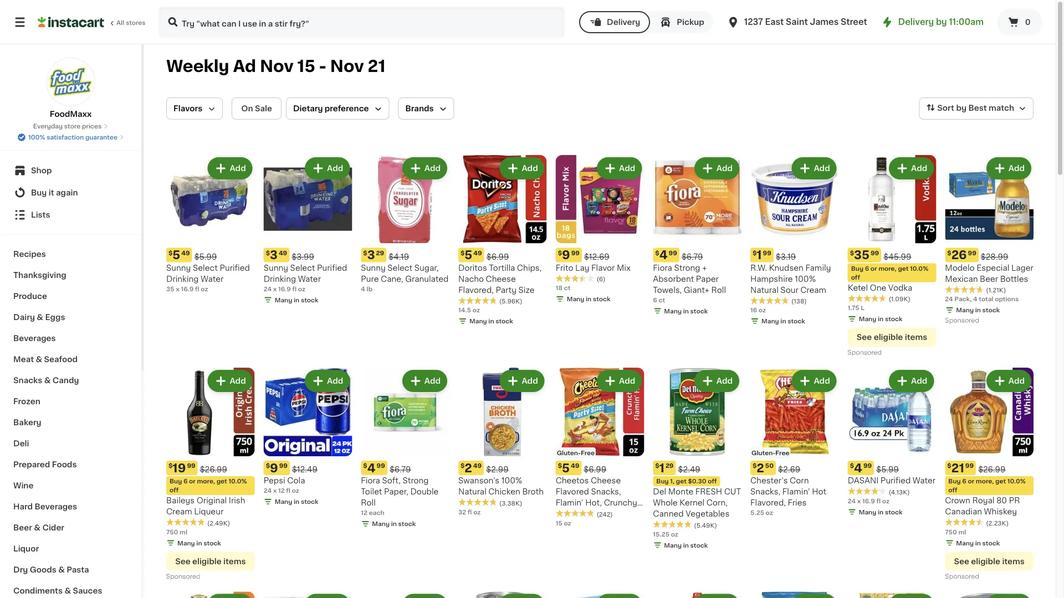 Task type: locate. For each thing, give the bounding box(es) containing it.
snacks,
[[591, 488, 621, 496], [751, 488, 781, 496]]

$ inside the $ 1 29 $2.49
[[655, 463, 660, 469]]

2 select from the left
[[290, 264, 315, 272]]

16.9 inside $ 3 49 $3.99 sunny select purified drinking water 24 x 16.9 fl oz
[[278, 286, 291, 292]]

x down $3.49 original price: $3.99 'element'
[[273, 286, 277, 292]]

49 inside '$ 2 49'
[[473, 463, 482, 469]]

1 vertical spatial flamin'
[[556, 499, 584, 507]]

0 vertical spatial 1
[[757, 250, 762, 261]]

$ 5 49 for cheetos cheese flavored snacks, flamin' hot, crunchy, party size
[[558, 463, 580, 474]]

1 2 from the left
[[465, 463, 472, 474]]

24 down $3.49 original price: $3.99 'element'
[[264, 286, 272, 292]]

1 vertical spatial 21
[[952, 463, 965, 474]]

0 vertical spatial beverages
[[13, 335, 56, 343]]

$ 1 99
[[753, 250, 772, 261]]

condiments & sauces link
[[7, 581, 135, 599]]

1 horizontal spatial fiora
[[653, 264, 672, 272]]

ad
[[233, 58, 256, 74]]

0 horizontal spatial 9
[[270, 463, 278, 474]]

dasani purified water
[[848, 477, 936, 485]]

1 horizontal spatial $ 5 49
[[558, 463, 580, 474]]

see for 35
[[857, 334, 872, 342]]

16.9 for 3
[[278, 286, 291, 292]]

1 vertical spatial $ 5 49
[[558, 463, 580, 474]]

$ 5 49 for doritos tortilla chips, nacho cheese flavored, party size
[[461, 250, 482, 261]]

1 for $ 1 29 $2.49
[[660, 463, 665, 474]]

99 up crown
[[966, 463, 974, 469]]

get inside $ 19 99 $26.99 buy 6 or more, get 10.0% off baileys original irish cream liqueur
[[217, 479, 227, 485]]

off
[[851, 275, 860, 281], [708, 479, 717, 485], [170, 488, 179, 494], [949, 488, 958, 494]]

1
[[757, 250, 762, 261], [660, 463, 665, 474]]

1 vertical spatial buy 6 or more, get 10.0% off
[[949, 479, 1026, 494]]

0 vertical spatial $5.99
[[194, 253, 217, 261]]

party up 15 oz
[[556, 511, 577, 518]]

1 vertical spatial cheese
[[591, 477, 621, 485]]

$ 3 29
[[363, 250, 384, 261]]

$ inside $ 1 99
[[753, 250, 757, 256]]

select down $4.19
[[388, 264, 413, 272]]

strong left +
[[674, 264, 700, 272]]

16 oz
[[751, 308, 766, 314]]

foodmaxx
[[50, 110, 92, 118]]

0 horizontal spatial items
[[223, 558, 246, 566]]

1 vertical spatial cream
[[166, 508, 192, 516]]

liquor link
[[7, 539, 135, 560]]

stock for modelo especial lager mexican beer bottles
[[983, 308, 1000, 314]]

3 for $ 3 29
[[367, 250, 375, 261]]

& for dairy
[[37, 314, 43, 322]]

product group
[[166, 155, 255, 294], [264, 155, 352, 307], [361, 155, 450, 294], [458, 155, 547, 328], [556, 155, 644, 306], [653, 155, 742, 318], [751, 155, 839, 328], [848, 155, 937, 359], [945, 155, 1034, 327], [166, 368, 255, 583], [264, 368, 352, 509], [361, 368, 450, 531], [458, 368, 547, 517], [556, 368, 644, 528], [653, 368, 742, 552], [751, 368, 839, 518], [848, 368, 937, 519], [945, 368, 1034, 583], [166, 592, 255, 599], [264, 592, 352, 599], [361, 592, 450, 599], [458, 592, 547, 599], [556, 592, 644, 599], [653, 592, 742, 599], [751, 592, 839, 599], [848, 592, 937, 599], [945, 592, 1034, 599]]

delivery for delivery
[[607, 18, 640, 26]]

nov right the ad
[[260, 58, 294, 74]]

1 horizontal spatial beer
[[980, 275, 999, 283]]

1 horizontal spatial see eligible items button
[[848, 328, 937, 347]]

1 vertical spatial 29
[[666, 463, 674, 469]]

Search field
[[160, 8, 564, 37]]

see eligible items button
[[848, 328, 937, 347], [166, 552, 255, 571], [945, 552, 1034, 571]]

0 horizontal spatial see eligible items button
[[166, 552, 255, 571]]

1 horizontal spatial 2
[[757, 463, 764, 474]]

$3.99
[[292, 253, 314, 261]]

fiora inside fiora soft, strong toilet paper, double roll 12 each
[[361, 477, 380, 485]]

1 horizontal spatial $5.49 original price: $6.99 element
[[556, 461, 644, 476]]

1 vertical spatial size
[[579, 511, 595, 518]]

15.25
[[653, 532, 670, 538]]

ct inside fiora strong + absorbent paper towels, giant+ roll 6 ct
[[659, 297, 665, 303]]

$6.79 up soft,
[[390, 466, 411, 474]]

cane,
[[381, 275, 403, 283]]

29 inside the $ 1 29 $2.49
[[666, 463, 674, 469]]

dairy
[[13, 314, 35, 322]]

4 up 'toilet'
[[367, 463, 376, 474]]

0 horizontal spatial snacks,
[[591, 488, 621, 496]]

condiments & sauces
[[13, 588, 102, 595]]

1 free from the left
[[581, 450, 595, 456]]

0 horizontal spatial 750
[[166, 529, 178, 535]]

bottles
[[1000, 275, 1029, 283]]

2 nov from the left
[[330, 58, 364, 74]]

stock down "(2.23k)"
[[983, 540, 1000, 547]]

1 vertical spatial party
[[556, 511, 577, 518]]

29 inside $ 3 29
[[376, 250, 384, 256]]

by inside field
[[957, 104, 967, 112]]

(6)
[[597, 276, 606, 283]]

ct right "18"
[[564, 285, 571, 291]]

2 ml from the left
[[959, 529, 967, 535]]

oz inside chester's corn snacks, flamin' hot flavored, fries 5.25 oz
[[766, 510, 773, 516]]

hard beverages link
[[7, 497, 135, 518]]

on sale button
[[232, 98, 282, 120]]

35 up the ketel
[[854, 250, 870, 261]]

1 horizontal spatial 16.9
[[278, 286, 291, 292]]

pure
[[361, 275, 379, 283]]

$2.50 original price: $2.69 element
[[751, 461, 839, 476]]

select inside $ 5 49 $5.99 sunny select purified drinking water 35 x 16.9 fl oz
[[193, 264, 218, 272]]

3 sunny from the left
[[361, 264, 386, 272]]

x down dasani
[[858, 498, 861, 504]]

2 free from the left
[[776, 450, 790, 456]]

5 for doritos
[[465, 250, 473, 261]]

delivery by 11:00am link
[[881, 16, 984, 29]]

2 750 from the left
[[945, 529, 957, 535]]

1237
[[744, 18, 763, 26]]

$ 4 99 for fiora soft, strong toilet paper, double roll
[[363, 463, 385, 474]]

stock down (138)
[[788, 319, 805, 325]]

& for beer
[[34, 524, 40, 532]]

cheese inside doritos tortilla chips, nacho cheese flavored, party size
[[486, 275, 516, 283]]

1 horizontal spatial $4.99 original price: $6.79 element
[[653, 248, 742, 263]]

1 3 from the left
[[270, 250, 278, 261]]

flavored, down nacho
[[458, 286, 494, 294]]

mix
[[617, 264, 631, 272]]

sponsored badge image for 19
[[166, 574, 200, 581]]

$35.99 original price: $45.99 element
[[848, 248, 937, 263]]

see eligible items for 19
[[175, 558, 246, 566]]

prices
[[82, 123, 102, 129]]

0 vertical spatial cream
[[801, 286, 827, 294]]

fl down cola
[[286, 488, 290, 494]]

1 horizontal spatial 1
[[757, 250, 762, 261]]

many in stock for modelo especial lager mexican beer bottles
[[957, 308, 1000, 314]]

select
[[193, 264, 218, 272], [290, 264, 315, 272], [388, 264, 413, 272]]

many in stock down (138)
[[762, 319, 805, 325]]

1 horizontal spatial $6.99
[[584, 466, 607, 474]]

x inside $ 3 49 $3.99 sunny select purified drinking water 24 x 16.9 fl oz
[[273, 286, 277, 292]]

29 left $4.19
[[376, 250, 384, 256]]

9 inside $ 9 99 $12.49 pepsi cola 24 x 12 fl oz
[[270, 463, 278, 474]]

many for dasani purified water
[[859, 509, 877, 516]]

1 drinking from the left
[[166, 275, 199, 283]]

all stores link
[[38, 7, 146, 38]]

2 3 from the left
[[367, 250, 375, 261]]

size down "hot,"
[[579, 511, 595, 518]]

$ inside '$ 2 49'
[[461, 463, 465, 469]]

in down $ 3 49 $3.99 sunny select purified drinking water 24 x 16.9 fl oz at the left
[[294, 297, 300, 303]]

strong up double
[[403, 477, 429, 485]]

1 horizontal spatial $ 4 99
[[655, 250, 677, 261]]

see eligible items for 35
[[857, 334, 928, 342]]

all
[[116, 20, 124, 26]]

or for 21
[[968, 479, 975, 485]]

49 for swanson's
[[473, 463, 482, 469]]

sugar,
[[415, 264, 439, 272]]

1 gluten- from the left
[[557, 450, 581, 456]]

items down "(2.23k)"
[[1003, 558, 1025, 566]]

sort
[[938, 104, 955, 112]]

16.9 for 5
[[181, 286, 194, 292]]

oz inside $ 5 49 $5.99 sunny select purified drinking water 35 x 16.9 fl oz
[[201, 286, 208, 292]]

24 inside $ 9 99 $12.49 pepsi cola 24 x 12 fl oz
[[264, 488, 272, 494]]

see eligible items button for 19
[[166, 552, 255, 571]]

1 horizontal spatial strong
[[674, 264, 700, 272]]

$ inside $ 21 99
[[948, 463, 952, 469]]

on
[[241, 105, 253, 113]]

1 horizontal spatial by
[[957, 104, 967, 112]]

sunny inside sunny select sugar, pure cane, granulated 4 lb
[[361, 264, 386, 272]]

nov right -
[[330, 58, 364, 74]]

0 horizontal spatial 3
[[270, 250, 278, 261]]

$9.99 original price: $12.69 element
[[556, 248, 644, 263]]

swanson's 100% natural chicken broth
[[458, 477, 544, 496]]

oz down $5.49 original price: $5.99 element
[[201, 286, 208, 292]]

or down $ 21 99
[[968, 479, 975, 485]]

99 up pepsi
[[279, 463, 288, 469]]

10.0% for 21
[[1008, 479, 1026, 485]]

2 750 ml from the left
[[945, 529, 967, 535]]

2 horizontal spatial select
[[388, 264, 413, 272]]

1 horizontal spatial 5
[[465, 250, 473, 261]]

baileys
[[166, 497, 195, 505]]

1 horizontal spatial gluten-
[[752, 450, 776, 456]]

1 horizontal spatial 750
[[945, 529, 957, 535]]

again
[[56, 189, 78, 197]]

12 inside fiora soft, strong toilet paper, double roll 12 each
[[361, 510, 368, 516]]

0 horizontal spatial eligible
[[192, 558, 222, 566]]

19
[[173, 463, 186, 474]]

1 vertical spatial 15
[[556, 520, 563, 527]]

15 oz
[[556, 520, 571, 527]]

flavored, up 5.25
[[751, 499, 786, 507]]

oz down $3.99
[[298, 286, 305, 292]]

35 inside $ 5 49 $5.99 sunny select purified drinking water 35 x 16.9 fl oz
[[166, 286, 174, 292]]

0 horizontal spatial sunny
[[166, 264, 191, 272]]

by right sort
[[957, 104, 967, 112]]

$ 2 50
[[753, 463, 774, 474]]

sunny inside $ 3 49 $3.99 sunny select purified drinking water 24 x 16.9 fl oz
[[264, 264, 288, 272]]

1 select from the left
[[193, 264, 218, 272]]

free for 5
[[581, 450, 595, 456]]

16.9 down $3.49 original price: $3.99 'element'
[[278, 286, 291, 292]]

1 sunny from the left
[[166, 264, 191, 272]]

0 horizontal spatial by
[[936, 18, 947, 26]]

bakery
[[13, 419, 41, 427]]

1 horizontal spatial 9
[[562, 250, 570, 261]]

16.9 down dasani
[[863, 498, 875, 504]]

fiora strong + absorbent paper towels, giant+ roll 6 ct
[[653, 264, 726, 303]]

whiskey
[[984, 508, 1017, 516]]

$ 5 49 up doritos
[[461, 250, 482, 261]]

hard beverages
[[13, 503, 77, 511]]

0 horizontal spatial $6.99
[[487, 253, 509, 261]]

drinking inside $ 5 49 $5.99 sunny select purified drinking water 35 x 16.9 fl oz
[[166, 275, 199, 283]]

11:00am
[[949, 18, 984, 26]]

strong
[[674, 264, 700, 272], [403, 477, 429, 485]]

1 $26.99 from the left
[[200, 466, 227, 474]]

1 snacks, from the left
[[591, 488, 621, 496]]

stock down '(4.13k)'
[[885, 509, 903, 516]]

$9.99 original price: $12.49 element
[[264, 461, 352, 476]]

1 vertical spatial $5.99
[[877, 466, 899, 474]]

beer
[[980, 275, 999, 283], [13, 524, 32, 532]]

9 up pepsi
[[270, 463, 278, 474]]

0 vertical spatial $5.49 original price: $6.99 element
[[458, 248, 547, 263]]

free up cheetos
[[581, 450, 595, 456]]

0 horizontal spatial cheese
[[486, 275, 516, 283]]

in down doritos tortilla chips, nacho cheese flavored, party size
[[489, 319, 494, 325]]

$4.99 original price: $6.79 element for soft,
[[361, 461, 450, 476]]

0 horizontal spatial $4.99 original price: $6.79 element
[[361, 461, 450, 476]]

0 vertical spatial party
[[496, 286, 517, 294]]

many in stock down cola
[[275, 499, 319, 505]]

9 up frito
[[562, 250, 570, 261]]

natural down swanson's
[[458, 488, 487, 496]]

see for 19
[[175, 558, 191, 566]]

3 inside 'element'
[[367, 250, 375, 261]]

1 horizontal spatial select
[[290, 264, 315, 272]]

in for dasani purified water
[[878, 509, 884, 516]]

99 inside $ 26 99
[[968, 250, 977, 256]]

water inside $ 3 49 $3.99 sunny select purified drinking water 24 x 16.9 fl oz
[[298, 275, 321, 283]]

0 horizontal spatial fiora
[[361, 477, 380, 485]]

cheese
[[486, 275, 516, 283], [591, 477, 621, 485]]

free up $2.69
[[776, 450, 790, 456]]

size up '(5.96k)'
[[519, 286, 535, 294]]

3 inside $ 3 49 $3.99 sunny select purified drinking water 24 x 16.9 fl oz
[[270, 250, 278, 261]]

fl inside $ 5 49 $5.99 sunny select purified drinking water 35 x 16.9 fl oz
[[195, 286, 199, 292]]

ct
[[564, 285, 571, 291], [659, 297, 665, 303]]

2 gluten- from the left
[[752, 450, 776, 456]]

see for 21
[[954, 558, 970, 566]]

1 vertical spatial 35
[[166, 286, 174, 292]]

& inside condiments & sauces link
[[65, 588, 71, 595]]

2
[[465, 463, 472, 474], [757, 463, 764, 474]]

pasta
[[67, 567, 89, 574]]

$5.99 inside $ 5 49 $5.99 sunny select purified drinking water 35 x 16.9 fl oz
[[194, 253, 217, 261]]

99 right 19
[[187, 463, 196, 469]]

16.9 inside $ 5 49 $5.99 sunny select purified drinking water 35 x 16.9 fl oz
[[181, 286, 194, 292]]

1 vertical spatial fiora
[[361, 477, 380, 485]]

1 750 from the left
[[166, 529, 178, 535]]

cream inside r.w. knudsen family hampshire 100% natural sour cream
[[801, 286, 827, 294]]

many for frito lay flavor mix
[[567, 296, 585, 303]]

35 down $5.49 original price: $5.99 element
[[166, 286, 174, 292]]

cheese inside the cheetos cheese flavored snacks, flamin' hot, crunchy, party size
[[591, 477, 621, 485]]

fries
[[788, 499, 807, 507]]

see eligible items for 21
[[954, 558, 1025, 566]]

0 horizontal spatial purified
[[220, 264, 250, 272]]

fresh
[[696, 488, 722, 496]]

gluten-free up 50
[[752, 450, 790, 456]]

many for crown royal 80 pr canadian whiskey
[[957, 540, 974, 547]]

x
[[176, 286, 180, 292], [273, 286, 277, 292], [273, 488, 277, 494], [858, 498, 861, 504]]

in for del monte fresh cut whole kernel corn, canned vegetables
[[683, 543, 689, 549]]

flavors button
[[166, 98, 223, 120]]

$ inside $ 3 49 $3.99 sunny select purified drinking water 24 x 16.9 fl oz
[[266, 250, 270, 256]]

many in stock down giant+
[[664, 308, 708, 314]]

beer down especial
[[980, 275, 999, 283]]

1 horizontal spatial 12
[[361, 510, 368, 516]]

in down canadian
[[976, 540, 981, 547]]

3 select from the left
[[388, 264, 413, 272]]

drinking for 5
[[166, 275, 199, 283]]

9 inside $9.99 original price: $12.69 element
[[562, 250, 570, 261]]

1 horizontal spatial $26.99
[[979, 466, 1006, 474]]

or inside $ 19 99 $26.99 buy 6 or more, get 10.0% off baileys original irish cream liqueur
[[189, 479, 196, 485]]

delivery inside button
[[607, 18, 640, 26]]

stock down '(5.96k)'
[[496, 319, 513, 325]]

1 vertical spatial strong
[[403, 477, 429, 485]]

swanson's
[[458, 477, 500, 485]]

ml down baileys
[[180, 529, 187, 535]]

purified inside $ 5 49 $5.99 sunny select purified drinking water 35 x 16.9 fl oz
[[220, 264, 250, 272]]

4 for dasani purified water
[[854, 463, 863, 474]]

750 for 19
[[166, 529, 178, 535]]

service type group
[[579, 11, 713, 33]]

1 horizontal spatial sunny
[[264, 264, 288, 272]]

0 horizontal spatial 10.0%
[[229, 479, 247, 485]]

21 down search field
[[368, 58, 386, 74]]

0 horizontal spatial 5
[[173, 250, 180, 261]]

1 horizontal spatial items
[[905, 334, 928, 342]]

$ 4 99 inside $4.99 original price: $5.99 element
[[850, 463, 872, 474]]

cola
[[287, 477, 305, 485]]

flavored, inside doritos tortilla chips, nacho cheese flavored, party size
[[458, 286, 494, 294]]

sunny for 3
[[264, 264, 288, 272]]

&
[[37, 314, 43, 322], [36, 356, 42, 364], [44, 377, 51, 385], [34, 524, 40, 532], [58, 567, 65, 574], [65, 588, 71, 595]]

& inside dairy & eggs "link"
[[37, 314, 43, 322]]

1 horizontal spatial cream
[[801, 286, 827, 294]]

sponsored badge image
[[945, 318, 979, 324], [848, 350, 882, 357], [166, 574, 200, 581], [945, 574, 979, 581]]

1 horizontal spatial drinking
[[264, 275, 296, 283]]

in down 24 x 16.9 fl oz
[[878, 509, 884, 516]]

1 750 ml from the left
[[166, 529, 187, 535]]

$6.79 up +
[[682, 253, 703, 261]]

10.0% for 35
[[910, 266, 929, 272]]

750 ml
[[166, 529, 187, 535], [945, 529, 967, 535]]

snacks, inside chester's corn snacks, flamin' hot flavored, fries 5.25 oz
[[751, 488, 781, 496]]

buy 6 or more, get 10.0% off for 35
[[851, 266, 929, 281]]

2 snacks, from the left
[[751, 488, 781, 496]]

0 horizontal spatial 100%
[[28, 134, 45, 141]]

$4.99 original price: $6.79 element
[[653, 248, 742, 263], [361, 461, 450, 476]]

1 horizontal spatial roll
[[712, 286, 726, 294]]

$ 5 49 up cheetos
[[558, 463, 580, 474]]

$ inside $ 2 50
[[753, 463, 757, 469]]

$6.99
[[487, 253, 509, 261], [584, 466, 607, 474]]

dietary preference button
[[286, 98, 389, 120]]

party inside the cheetos cheese flavored snacks, flamin' hot, crunchy, party size
[[556, 511, 577, 518]]

0 vertical spatial buy 6 or more, get 10.0% off
[[851, 266, 929, 281]]

in for r.w. knudsen family hampshire 100% natural sour cream
[[781, 319, 786, 325]]

thanksgiving link
[[7, 265, 135, 286]]

$ 5 49
[[461, 250, 482, 261], [558, 463, 580, 474]]

flavored, inside chester's corn snacks, flamin' hot flavored, fries 5.25 oz
[[751, 499, 786, 507]]

$ 4 99 for fiora strong + absorbent paper towels, giant+ roll
[[655, 250, 677, 261]]

stock for dasani purified water
[[885, 509, 903, 516]]

see eligible items down "(2.23k)"
[[954, 558, 1025, 566]]

stock down (2.49k)
[[204, 540, 221, 547]]

satisfaction
[[47, 134, 84, 141]]

3 for $ 3 49 $3.99 sunny select purified drinking water 24 x 16.9 fl oz
[[270, 250, 278, 261]]

2 2 from the left
[[757, 463, 764, 474]]

2 horizontal spatial eligible
[[972, 558, 1001, 566]]

get
[[898, 266, 909, 272], [217, 479, 227, 485], [676, 479, 687, 485], [996, 479, 1006, 485]]

0 vertical spatial 9
[[562, 250, 570, 261]]

49 inside $ 3 49 $3.99 sunny select purified drinking water 24 x 16.9 fl oz
[[279, 250, 287, 256]]

$2.99
[[486, 466, 509, 474]]

99 inside $ 1 99
[[763, 250, 772, 256]]

24 inside product group
[[945, 296, 953, 303]]

more, down the $19.99 original price: $26.99 element on the left
[[197, 479, 215, 485]]

750 ml for 21
[[945, 529, 967, 535]]

1 up r.w.
[[757, 250, 762, 261]]

items for 21
[[1003, 558, 1025, 566]]

cider
[[42, 524, 64, 532]]

select inside $ 3 49 $3.99 sunny select purified drinking water 24 x 16.9 fl oz
[[290, 264, 315, 272]]

0
[[1025, 18, 1031, 26]]

$ inside $ 35 99
[[850, 250, 854, 256]]

2 horizontal spatial sunny
[[361, 264, 386, 272]]

750 ml for 19
[[166, 529, 187, 535]]

towels,
[[653, 286, 682, 294]]

many in stock for doritos tortilla chips, nacho cheese flavored, party size
[[470, 319, 513, 325]]

flavored, for nacho
[[458, 286, 494, 294]]

16.9
[[181, 286, 194, 292], [278, 286, 291, 292], [863, 498, 875, 504]]

sunny inside $ 5 49 $5.99 sunny select purified drinking water 35 x 16.9 fl oz
[[166, 264, 191, 272]]

many down 14.5 oz
[[470, 319, 487, 325]]

2 gluten-free from the left
[[752, 450, 790, 456]]

2 horizontal spatial 10.0%
[[1008, 479, 1026, 485]]

1 horizontal spatial size
[[579, 511, 595, 518]]

$5.49 original price: $6.99 element up tortilla
[[458, 248, 547, 263]]

2 horizontal spatial 5
[[562, 463, 570, 474]]

buy 6 or more, get 10.0% off down $45.99
[[851, 266, 929, 281]]

2 horizontal spatial more,
[[976, 479, 994, 485]]

2 inside "element"
[[465, 463, 472, 474]]

1 horizontal spatial flavored,
[[751, 499, 786, 507]]

2 drinking from the left
[[264, 275, 296, 283]]

1 horizontal spatial 100%
[[502, 477, 522, 485]]

size inside doritos tortilla chips, nacho cheese flavored, party size
[[519, 286, 535, 294]]

1 vertical spatial 12
[[361, 510, 368, 516]]

$6.99 for tortilla
[[487, 253, 509, 261]]

0 vertical spatial flavored,
[[458, 286, 494, 294]]

$ inside $ 9 99
[[558, 250, 562, 256]]

$ 1 29 $2.49
[[655, 463, 701, 474]]

0 vertical spatial $6.99
[[487, 253, 509, 261]]

many in stock for del monte fresh cut whole kernel corn, canned vegetables
[[664, 543, 708, 549]]

many down 'liqueur'
[[177, 540, 195, 547]]

& left pasta
[[58, 567, 65, 574]]

1 horizontal spatial 35
[[854, 250, 870, 261]]

meat & seafood link
[[7, 349, 135, 370]]

1 horizontal spatial water
[[298, 275, 321, 283]]

foodmaxx link
[[46, 58, 95, 120]]

1 inside "element"
[[660, 463, 665, 474]]

buy down 19
[[170, 479, 182, 485]]

natural inside swanson's 100% natural chicken broth
[[458, 488, 487, 496]]

0 horizontal spatial gluten-free
[[557, 450, 595, 456]]

0 vertical spatial $4.99 original price: $6.79 element
[[653, 248, 742, 263]]

2 horizontal spatial purified
[[881, 477, 911, 485]]

stock for crown royal 80 pr canadian whiskey
[[983, 540, 1000, 547]]

100% down everyday
[[28, 134, 45, 141]]

14.5
[[458, 308, 471, 314]]

flamin'
[[783, 488, 810, 496], [556, 499, 584, 507]]

& for snacks
[[44, 377, 51, 385]]

ct down the "towels,"
[[659, 297, 665, 303]]

1 horizontal spatial snacks,
[[751, 488, 781, 496]]

see eligible items down (2.49k)
[[175, 558, 246, 566]]

$26.99 right $ 21 99
[[979, 466, 1006, 474]]

29 up 1,
[[666, 463, 674, 469]]

many
[[567, 296, 585, 303], [275, 297, 292, 303], [957, 308, 974, 314], [664, 308, 682, 314], [859, 316, 877, 322], [470, 319, 487, 325], [762, 319, 779, 325], [275, 499, 292, 505], [859, 509, 877, 516], [372, 521, 390, 527], [177, 540, 195, 547], [957, 540, 974, 547], [664, 543, 682, 549]]

1 horizontal spatial 10.0%
[[910, 266, 929, 272]]

24
[[264, 286, 272, 292], [945, 296, 953, 303], [264, 488, 272, 494], [848, 498, 856, 504]]

(4.13k)
[[889, 489, 910, 496]]

or down the $19.99 original price: $26.99 element on the left
[[189, 479, 196, 485]]

eligible for 21
[[972, 558, 1001, 566]]

or
[[871, 266, 877, 272], [189, 479, 196, 485], [968, 479, 975, 485]]

$5.49 original price: $6.99 element
[[458, 248, 547, 263], [556, 461, 644, 476]]

& for meat
[[36, 356, 42, 364]]

5 for cheetos
[[562, 463, 570, 474]]

drinking
[[166, 275, 199, 283], [264, 275, 296, 283]]

& inside the meat & seafood link
[[36, 356, 42, 364]]

24 left pack,
[[945, 296, 953, 303]]

fl down $5.49 original price: $5.99 element
[[195, 286, 199, 292]]

6 inside fiora strong + absorbent paper towels, giant+ roll 6 ct
[[653, 297, 657, 303]]

oz inside $ 9 99 $12.49 pepsi cola 24 x 12 fl oz
[[292, 488, 299, 494]]

water inside $ 5 49 $5.99 sunny select purified drinking water 35 x 16.9 fl oz
[[201, 275, 224, 283]]

eligible down (2.49k)
[[192, 558, 222, 566]]

9 for $ 9 99
[[562, 250, 570, 261]]

chicken
[[489, 488, 520, 496]]

kernel
[[680, 499, 705, 507]]

by for sort
[[957, 104, 967, 112]]

x down $5.49 original price: $5.99 element
[[176, 286, 180, 292]]

0 horizontal spatial flavored,
[[458, 286, 494, 294]]

& left candy at bottom left
[[44, 377, 51, 385]]

1 horizontal spatial free
[[776, 450, 790, 456]]

1 horizontal spatial ml
[[959, 529, 967, 535]]

0 horizontal spatial 12
[[278, 488, 285, 494]]

all stores
[[116, 20, 146, 26]]

size
[[519, 286, 535, 294], [579, 511, 595, 518]]

0 horizontal spatial 35
[[166, 286, 174, 292]]

sunny down $3.49 original price: $3.99 'element'
[[264, 264, 288, 272]]

$3.29 original price: $4.19 element
[[361, 248, 450, 263]]

many for r.w. knudsen family hampshire 100% natural sour cream
[[762, 319, 779, 325]]

seafood
[[44, 356, 78, 364]]

1 gluten-free from the left
[[557, 450, 595, 456]]

many down canadian
[[957, 540, 974, 547]]

$19.99 original price: $26.99 element
[[166, 461, 255, 476]]

1 horizontal spatial 750 ml
[[945, 529, 967, 535]]

flavored, for flamin'
[[751, 499, 786, 507]]

purified inside $ 3 49 $3.99 sunny select purified drinking water 24 x 16.9 fl oz
[[317, 264, 347, 272]]

1 vertical spatial roll
[[361, 499, 376, 507]]

off up baileys
[[170, 488, 179, 494]]

$ inside $ 9 99 $12.49 pepsi cola 24 x 12 fl oz
[[266, 463, 270, 469]]

hampshire
[[751, 275, 793, 283]]

None search field
[[159, 7, 565, 38]]

& left sauces
[[65, 588, 71, 595]]

0 horizontal spatial $5.49 original price: $6.99 element
[[458, 248, 547, 263]]

foods
[[52, 461, 77, 469]]

(5.49k)
[[694, 523, 717, 529]]

oz right 5.25
[[766, 510, 773, 516]]

1 horizontal spatial gluten-free
[[752, 450, 790, 456]]

off up crown
[[949, 488, 958, 494]]

fiora soft, strong toilet paper, double roll 12 each
[[361, 477, 439, 516]]

eligible for 35
[[874, 334, 903, 342]]

1 horizontal spatial purified
[[317, 264, 347, 272]]

2 horizontal spatial $ 4 99
[[850, 463, 872, 474]]

49 for cheetos
[[571, 463, 580, 469]]

0 vertical spatial 29
[[376, 250, 384, 256]]

750 down baileys
[[166, 529, 178, 535]]

99 right 26
[[968, 250, 977, 256]]

$ 4 99 up absorbent
[[655, 250, 677, 261]]

2 sunny from the left
[[264, 264, 288, 272]]

sunny down $5.49 original price: $5.99 element
[[166, 264, 191, 272]]

fiora inside fiora strong + absorbent paper towels, giant+ roll 6 ct
[[653, 264, 672, 272]]

$ 4 99 up soft,
[[363, 463, 385, 474]]

1 ml from the left
[[180, 529, 187, 535]]

& for condiments
[[65, 588, 71, 595]]

many down 24 x 16.9 fl oz
[[859, 509, 877, 516]]

flamin' inside chester's corn snacks, flamin' hot flavored, fries 5.25 oz
[[783, 488, 810, 496]]

3 left $3.99
[[270, 250, 278, 261]]

stores
[[126, 20, 146, 26]]

0 horizontal spatial or
[[189, 479, 196, 485]]

liqueur
[[194, 508, 224, 516]]

in down 'canned'
[[683, 543, 689, 549]]

drinking inside $ 3 49 $3.99 sunny select purified drinking water 24 x 16.9 fl oz
[[264, 275, 296, 283]]

$26.99 original price: $28.99 element
[[945, 248, 1034, 263]]

cheetos
[[556, 477, 589, 485]]

29 for 3
[[376, 250, 384, 256]]

select down $3.99
[[290, 264, 315, 272]]



Task type: describe. For each thing, give the bounding box(es) containing it.
oz inside $ 3 49 $3.99 sunny select purified drinking water 24 x 16.9 fl oz
[[298, 286, 305, 292]]

oz right '16'
[[759, 308, 766, 314]]

soft,
[[382, 477, 401, 485]]

meat
[[13, 356, 34, 364]]

24 inside $ 3 49 $3.99 sunny select purified drinking water 24 x 16.9 fl oz
[[264, 286, 272, 292]]

brands button
[[398, 98, 454, 120]]

$4.99 original price: $5.99 element
[[848, 461, 937, 476]]

99 up soft,
[[377, 463, 385, 469]]

many for ketel one vodka
[[859, 316, 877, 322]]

mexican
[[945, 275, 978, 283]]

$6.79 for strong
[[682, 253, 703, 261]]

sort by
[[938, 104, 967, 112]]

1.75
[[848, 305, 860, 311]]

99 inside $ 35 99
[[871, 250, 879, 256]]

(5.96k)
[[500, 299, 523, 305]]

granulated
[[405, 275, 449, 283]]

1 horizontal spatial 15
[[556, 520, 563, 527]]

$12.49
[[292, 466, 318, 474]]

fl right 32
[[468, 509, 472, 516]]

options
[[995, 296, 1019, 303]]

recipes link
[[7, 244, 135, 265]]

$ inside $ 26 99
[[948, 250, 952, 256]]

select for 5
[[193, 264, 218, 272]]

deli
[[13, 440, 29, 448]]

buy down $ 21 99
[[949, 479, 961, 485]]

10.0% inside $ 19 99 $26.99 buy 6 or more, get 10.0% off baileys original irish cream liqueur
[[229, 479, 247, 485]]

many for baileys original irish cream liqueur
[[177, 540, 195, 547]]

(2.23k)
[[986, 520, 1009, 527]]

canned
[[653, 511, 684, 518]]

0 vertical spatial 35
[[854, 250, 870, 261]]

many down $ 3 49 $3.99 sunny select purified drinking water 24 x 16.9 fl oz at the left
[[275, 297, 292, 303]]

99 inside $ 19 99 $26.99 buy 6 or more, get 10.0% off baileys original irish cream liqueur
[[187, 463, 196, 469]]

many in stock for baileys original irish cream liqueur
[[177, 540, 221, 547]]

beverages link
[[7, 328, 135, 349]]

doritos tortilla chips, nacho cheese flavored, party size
[[458, 264, 542, 294]]

prepared foods
[[13, 461, 77, 469]]

$1.29 original price: $2.49 element
[[653, 461, 742, 476]]

giant+
[[684, 286, 710, 294]]

strong inside fiora strong + absorbent paper towels, giant+ roll 6 ct
[[674, 264, 700, 272]]

$5.49 original price: $6.99 element for tortilla
[[458, 248, 547, 263]]

gluten-free for 5
[[557, 450, 595, 456]]

items for 35
[[905, 334, 928, 342]]

9 for $ 9 99 $12.49 pepsi cola 24 x 12 fl oz
[[270, 463, 278, 474]]

product group containing 35
[[848, 155, 937, 359]]

oz right 32
[[474, 509, 481, 516]]

get right 1,
[[676, 479, 687, 485]]

2 horizontal spatial 16.9
[[863, 498, 875, 504]]

recipes
[[13, 251, 46, 258]]

buy down $ 35 99
[[851, 266, 864, 272]]

everyday
[[33, 123, 63, 129]]

flavors
[[174, 105, 202, 113]]

best match
[[969, 104, 1015, 112]]

100% satisfaction guarantee
[[28, 134, 117, 141]]

water for 5
[[201, 275, 224, 283]]

1 nov from the left
[[260, 58, 294, 74]]

fl inside $ 3 49 $3.99 sunny select purified drinking water 24 x 16.9 fl oz
[[292, 286, 297, 292]]

49 inside $ 5 49 $5.99 sunny select purified drinking water 35 x 16.9 fl oz
[[181, 250, 190, 256]]

2 horizontal spatial water
[[913, 477, 936, 485]]

more, for 21
[[976, 479, 994, 485]]

dry
[[13, 567, 28, 574]]

items for 19
[[223, 558, 246, 566]]

$28.99
[[981, 253, 1009, 261]]

store
[[64, 123, 81, 129]]

$ inside $ 5 49 $5.99 sunny select purified drinking water 35 x 16.9 fl oz
[[169, 250, 173, 256]]

by for delivery
[[936, 18, 947, 26]]

thanksgiving
[[13, 272, 66, 279]]

6 down $ 35 99
[[865, 266, 869, 272]]

1 vertical spatial beer
[[13, 524, 32, 532]]

frozen
[[13, 398, 40, 406]]

$12.69
[[584, 253, 610, 261]]

1 for $ 1 99
[[757, 250, 762, 261]]

4 for fiora strong + absorbent paper towels, giant+ roll
[[660, 250, 668, 261]]

sunny for 5
[[166, 264, 191, 272]]

6 inside $ 19 99 $26.99 buy 6 or more, get 10.0% off baileys original irish cream liqueur
[[183, 479, 188, 485]]

free for 2
[[776, 450, 790, 456]]

in for baileys original irish cream liqueur
[[196, 540, 202, 547]]

14.5 oz
[[458, 308, 480, 314]]

$5.49 original price: $6.99 element for cheese
[[556, 461, 644, 476]]

many in stock for dasani purified water
[[859, 509, 903, 516]]

off up the ketel
[[851, 275, 860, 281]]

stock for ketel one vodka
[[885, 316, 903, 322]]

1 horizontal spatial 21
[[952, 463, 965, 474]]

buy left 1,
[[657, 479, 669, 485]]

fiora for fiora soft, strong toilet paper, double roll
[[361, 477, 380, 485]]

select for 3
[[290, 264, 315, 272]]

in for frito lay flavor mix
[[586, 296, 592, 303]]

oz right the 15.25
[[671, 532, 679, 538]]

water for 3
[[298, 275, 321, 283]]

product group containing 21
[[945, 368, 1034, 583]]

in down fiora soft, strong toilet paper, double roll 12 each
[[391, 521, 397, 527]]

fl down 'dasani purified water'
[[877, 498, 881, 504]]

ml for 19
[[180, 529, 187, 535]]

in for doritos tortilla chips, nacho cheese flavored, party size
[[489, 319, 494, 325]]

many down pepsi
[[275, 499, 292, 505]]

weekly
[[166, 58, 229, 74]]

many in stock for crown royal 80 pr canadian whiskey
[[957, 540, 1000, 547]]

frozen link
[[7, 391, 135, 412]]

many down each on the left
[[372, 521, 390, 527]]

total
[[979, 296, 994, 303]]

in for crown royal 80 pr canadian whiskey
[[976, 540, 981, 547]]

many in stock down each on the left
[[372, 521, 416, 527]]

in down giant+
[[683, 308, 689, 314]]

Best match Sort by field
[[919, 98, 1034, 120]]

foodmaxx logo image
[[46, 58, 95, 106]]

in for modelo especial lager mexican beer bottles
[[976, 308, 981, 314]]

fiora for fiora strong + absorbent paper towels, giant+ roll
[[653, 264, 672, 272]]

$21.99 original price: $26.99 element
[[945, 461, 1034, 476]]

buy 1, get $0.30 off
[[657, 479, 717, 485]]

lists
[[31, 211, 50, 219]]

many for modelo especial lager mexican beer bottles
[[957, 308, 974, 314]]

shop
[[31, 167, 52, 175]]

many in stock for ketel one vodka
[[859, 316, 903, 322]]

5 inside $ 5 49 $5.99 sunny select purified drinking water 35 x 16.9 fl oz
[[173, 250, 180, 261]]

$2.69
[[778, 466, 801, 474]]

chester's
[[751, 477, 788, 485]]

crown royal 80 pr canadian whiskey
[[945, 497, 1020, 516]]

100% inside r.w. knudsen family hampshire 100% natural sour cream
[[795, 275, 816, 283]]

$ 26 99
[[948, 250, 977, 261]]

$5.49 original price: $5.99 element
[[166, 248, 255, 263]]

sponsored badge image for 35
[[848, 350, 882, 357]]

in for ketel one vodka
[[878, 316, 884, 322]]

stock down fiora soft, strong toilet paper, double roll 12 each
[[398, 521, 416, 527]]

stock down giant+
[[691, 308, 708, 314]]

buy left it
[[31, 189, 47, 197]]

vodka
[[889, 284, 913, 292]]

49 for doritos
[[474, 250, 482, 256]]

prepared foods link
[[7, 455, 135, 476]]

many for doritos tortilla chips, nacho cheese flavored, party size
[[470, 319, 487, 325]]

select inside sunny select sugar, pure cane, granulated 4 lb
[[388, 264, 413, 272]]

wine
[[13, 482, 33, 490]]

get down $21.99 original price: $26.99 element
[[996, 479, 1006, 485]]

hot,
[[586, 499, 602, 507]]

flamin' inside the cheetos cheese flavored snacks, flamin' hot, crunchy, party size
[[556, 499, 584, 507]]

$ inside $ 19 99 $26.99 buy 6 or more, get 10.0% off baileys original irish cream liqueur
[[169, 463, 173, 469]]

sponsored badge image for 21
[[945, 574, 979, 581]]

$6.79 for soft,
[[390, 466, 411, 474]]

guarantee
[[85, 134, 117, 141]]

beer inside modelo especial lager mexican beer bottles
[[980, 275, 999, 283]]

many in stock for frito lay flavor mix
[[567, 296, 611, 303]]

$1.99 original price: $3.19 element
[[751, 248, 839, 263]]

in down cola
[[294, 499, 300, 505]]

many down the "towels,"
[[664, 308, 682, 314]]

$6.99 for cheese
[[584, 466, 607, 474]]

product group containing 19
[[166, 368, 255, 583]]

4 left the total
[[974, 296, 978, 303]]

lager
[[1012, 264, 1034, 272]]

snacks, inside the cheetos cheese flavored snacks, flamin' hot, crunchy, party size
[[591, 488, 621, 496]]

more, inside $ 19 99 $26.99 buy 6 or more, get 10.0% off baileys original irish cream liqueur
[[197, 479, 215, 485]]

99 inside $ 9 99
[[571, 250, 580, 256]]

toilet
[[361, 488, 382, 496]]

purified for 5
[[220, 264, 250, 272]]

& inside "dry goods & pasta" link
[[58, 567, 65, 574]]

$ 35 99
[[850, 250, 879, 261]]

2 for chester's corn snacks, flamin' hot flavored, fries
[[757, 463, 764, 474]]

get down $45.99
[[898, 266, 909, 272]]

shop link
[[7, 160, 135, 182]]

99 up dasani
[[864, 463, 872, 469]]

1237 east saint james street
[[744, 18, 868, 26]]

chips,
[[517, 264, 542, 272]]

r.w.
[[751, 264, 767, 272]]

2 $26.99 from the left
[[979, 466, 1006, 474]]

size inside the cheetos cheese flavored snacks, flamin' hot, crunchy, party size
[[579, 511, 595, 518]]

x inside $ 5 49 $5.99 sunny select purified drinking water 35 x 16.9 fl oz
[[176, 286, 180, 292]]

stock down $ 3 49 $3.99 sunny select purified drinking water 24 x 16.9 fl oz at the left
[[301, 297, 319, 303]]

beverages inside "link"
[[13, 335, 56, 343]]

dairy & eggs link
[[7, 307, 135, 328]]

stock for del monte fresh cut whole kernel corn, canned vegetables
[[691, 543, 708, 549]]

oz down the flavored
[[564, 520, 571, 527]]

dasani
[[848, 477, 879, 485]]

buy it again
[[31, 189, 78, 197]]

brands
[[406, 105, 434, 113]]

gluten- for 2
[[752, 450, 776, 456]]

32
[[458, 509, 466, 516]]

4 for fiora soft, strong toilet paper, double roll
[[367, 463, 376, 474]]

see eligible items button for 35
[[848, 328, 937, 347]]

$4.99 original price: $6.79 element for strong
[[653, 248, 742, 263]]

gluten- for 5
[[557, 450, 581, 456]]

$2.49 original price: $2.99 element
[[458, 461, 547, 476]]

strong inside fiora soft, strong toilet paper, double roll 12 each
[[403, 477, 429, 485]]

12 inside $ 9 99 $12.49 pepsi cola 24 x 12 fl oz
[[278, 488, 285, 494]]

4 inside sunny select sugar, pure cane, granulated 4 lb
[[361, 286, 365, 292]]

many in stock down $ 3 49 $3.99 sunny select purified drinking water 24 x 16.9 fl oz at the left
[[275, 297, 319, 303]]

off inside $ 19 99 $26.99 buy 6 or more, get 10.0% off baileys original irish cream liqueur
[[170, 488, 179, 494]]

cheetos cheese flavored snacks, flamin' hot, crunchy, party size
[[556, 477, 640, 518]]

dietary
[[293, 105, 323, 113]]

99 up absorbent
[[669, 250, 677, 256]]

snacks
[[13, 377, 42, 385]]

paper
[[696, 275, 719, 283]]

$3.19
[[776, 253, 796, 261]]

$3.49 original price: $3.99 element
[[264, 248, 352, 263]]

$ 4 99 for dasani purified water
[[850, 463, 872, 474]]

2 for swanson's 100% natural chicken broth
[[465, 463, 472, 474]]

especial
[[977, 264, 1010, 272]]

99 inside $ 21 99
[[966, 463, 974, 469]]

750 for 21
[[945, 529, 957, 535]]

product group containing 26
[[945, 155, 1034, 327]]

many for del monte fresh cut whole kernel corn, canned vegetables
[[664, 543, 682, 549]]

pepsi
[[264, 477, 285, 485]]

buy inside $ 19 99 $26.99 buy 6 or more, get 10.0% off baileys original irish cream liqueur
[[170, 479, 182, 485]]

fl inside $ 9 99 $12.49 pepsi cola 24 x 12 fl oz
[[286, 488, 290, 494]]

6 down $ 21 99
[[963, 479, 967, 485]]

royal
[[973, 497, 995, 505]]

everyday store prices
[[33, 123, 102, 129]]

$ 21 99
[[948, 463, 974, 474]]

100% inside button
[[28, 134, 45, 141]]

more, for 35
[[879, 266, 897, 272]]

bakery link
[[7, 412, 135, 434]]

or for 35
[[871, 266, 877, 272]]

natural inside r.w. knudsen family hampshire 100% natural sour cream
[[751, 286, 779, 294]]

delivery for delivery by 11:00am
[[899, 18, 934, 26]]

24 down dasani
[[848, 498, 856, 504]]

canadian
[[945, 508, 982, 516]]

corn
[[790, 477, 809, 485]]

knudsen
[[769, 264, 804, 272]]

29 for 1
[[666, 463, 674, 469]]

15.25 oz
[[653, 532, 679, 538]]

$45.99
[[884, 253, 912, 261]]

purified for 3
[[317, 264, 347, 272]]

beer & cider link
[[7, 518, 135, 539]]

x inside $ 9 99 $12.49 pepsi cola 24 x 12 fl oz
[[273, 488, 277, 494]]

$4.19
[[389, 253, 409, 261]]

oz down '(4.13k)'
[[883, 498, 890, 504]]

stock for baileys original irish cream liqueur
[[204, 540, 221, 547]]

1 vertical spatial beverages
[[35, 503, 77, 511]]

off up fresh
[[708, 479, 717, 485]]

100% inside swanson's 100% natural chicken broth
[[502, 477, 522, 485]]

many in stock for r.w. knudsen family hampshire 100% natural sour cream
[[762, 319, 805, 325]]

roll inside fiora soft, strong toilet paper, double roll 12 each
[[361, 499, 376, 507]]

(2.49k)
[[207, 520, 230, 527]]

dry goods & pasta
[[13, 567, 89, 574]]

0 horizontal spatial 21
[[368, 58, 386, 74]]

oz right 14.5
[[473, 308, 480, 314]]

original
[[197, 497, 227, 505]]

preference
[[325, 105, 369, 113]]

eligible for 19
[[192, 558, 222, 566]]

stock down cola
[[301, 499, 319, 505]]

0 vertical spatial ct
[[564, 285, 571, 291]]

0 vertical spatial 15
[[297, 58, 315, 74]]

roll inside fiora strong + absorbent paper towels, giant+ roll 6 ct
[[712, 286, 726, 294]]

doritos
[[458, 264, 487, 272]]

$26.99 inside $ 19 99 $26.99 buy 6 or more, get 10.0% off baileys original irish cream liqueur
[[200, 466, 227, 474]]

see eligible items button for 21
[[945, 552, 1034, 571]]

vegetables
[[686, 511, 730, 518]]

99 inside $ 9 99 $12.49 pepsi cola 24 x 12 fl oz
[[279, 463, 288, 469]]

family
[[806, 264, 831, 272]]

instacart logo image
[[38, 16, 104, 29]]

stock for doritos tortilla chips, nacho cheese flavored, party size
[[496, 319, 513, 325]]

cream inside $ 19 99 $26.99 buy 6 or more, get 10.0% off baileys original irish cream liqueur
[[166, 508, 192, 516]]

drinking for 3
[[264, 275, 296, 283]]

party inside doritos tortilla chips, nacho cheese flavored, party size
[[496, 286, 517, 294]]

$ inside $ 3 29
[[363, 250, 367, 256]]



Task type: vqa. For each thing, say whether or not it's contained in the screenshot.
Hard Beverages
yes



